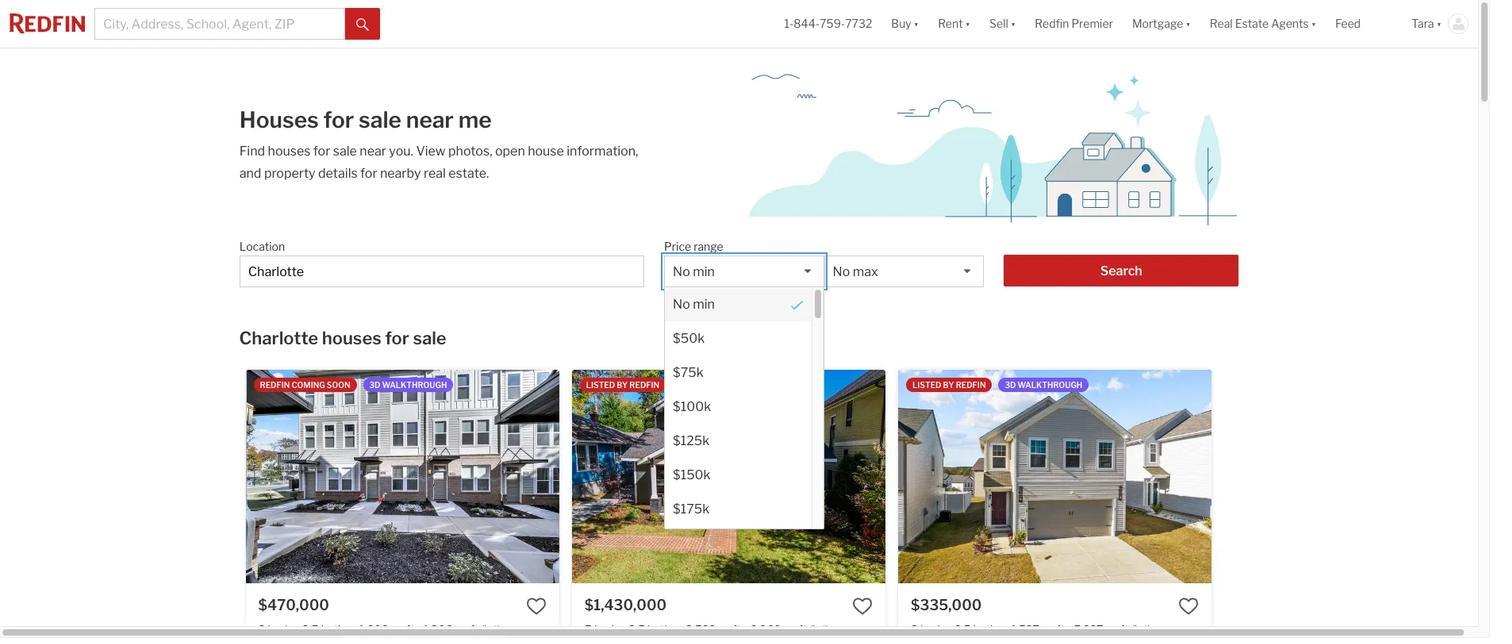 Task type: locate. For each thing, give the bounding box(es) containing it.
near up view
[[406, 106, 454, 133]]

3d for $1,430,000
[[679, 380, 690, 390]]

1 listed from the left
[[586, 380, 615, 390]]

no min
[[673, 264, 715, 279], [673, 297, 715, 312]]

5 ft from the left
[[1057, 623, 1065, 636]]

2 walkthrough from the left
[[692, 380, 756, 390]]

sell ▾ button
[[990, 0, 1016, 48]]

1 horizontal spatial redfin
[[630, 380, 660, 390]]

3 (lot) from the left
[[1132, 623, 1152, 636]]

no
[[673, 264, 690, 279], [833, 264, 850, 279], [673, 297, 690, 312]]

3.5 baths down $1,430,000
[[629, 623, 677, 636]]

0 horizontal spatial 3 beds
[[258, 623, 293, 636]]

1 horizontal spatial baths
[[648, 623, 677, 636]]

3,522
[[686, 623, 716, 636]]

houses
[[240, 106, 319, 133]]

3d
[[369, 380, 381, 390], [679, 380, 690, 390], [1005, 380, 1016, 390]]

price
[[664, 240, 691, 253]]

baths left 1,608
[[321, 623, 350, 636]]

2 ▾ from the left
[[966, 17, 971, 30]]

sale for charlotte houses for sale
[[413, 328, 447, 348]]

1 3.5 baths from the left
[[302, 623, 350, 636]]

2 min from the top
[[693, 297, 715, 312]]

1 photo of 3022 citizens ln, charlotte, nc 28205 image from the left
[[246, 370, 559, 583]]

walkthrough for $335,000
[[1018, 380, 1083, 390]]

nearby
[[380, 166, 421, 181]]

sq right the 6,969
[[784, 623, 797, 636]]

3 for $335,000
[[911, 623, 918, 636]]

3
[[258, 623, 265, 636], [911, 623, 918, 636]]

2 redfin from the left
[[630, 380, 660, 390]]

▾ for buy ▾
[[914, 17, 919, 30]]

1-844-759-7732 link
[[784, 17, 873, 30]]

price range
[[664, 240, 724, 253]]

1 3d walkthrough from the left
[[369, 380, 447, 390]]

2 3d walkthrough from the left
[[679, 380, 756, 390]]

(lot) right 5,227 at the right
[[1132, 623, 1152, 636]]

2 horizontal spatial baths
[[974, 623, 1003, 636]]

2 horizontal spatial 3d
[[1005, 380, 1016, 390]]

0 horizontal spatial beds
[[268, 623, 293, 636]]

agents
[[1272, 17, 1309, 30]]

2 horizontal spatial redfin
[[956, 380, 986, 390]]

2 3.5 baths from the left
[[629, 623, 677, 636]]

1 horizontal spatial houses
[[322, 328, 382, 348]]

1 favorite button image from the left
[[852, 596, 873, 616]]

tara ▾
[[1412, 17, 1442, 30]]

listed for $1,430,000
[[586, 380, 615, 390]]

3 favorite button checkbox from the left
[[1179, 596, 1200, 616]]

0 vertical spatial no min
[[673, 264, 715, 279]]

1 beds from the left
[[268, 623, 293, 636]]

3.5
[[302, 623, 319, 636], [629, 623, 645, 636]]

0 horizontal spatial 3d
[[369, 380, 381, 390]]

rent ▾ button
[[929, 0, 980, 48]]

dialog
[[664, 287, 824, 560]]

5 beds
[[585, 623, 620, 636]]

sq
[[391, 623, 404, 636], [455, 623, 468, 636], [718, 623, 730, 636], [784, 623, 797, 636], [1042, 623, 1054, 636], [1106, 623, 1118, 636]]

real estate agents ▾ button
[[1201, 0, 1326, 48]]

real
[[1210, 17, 1233, 30]]

0 horizontal spatial favorite button image
[[852, 596, 873, 616]]

baths
[[321, 623, 350, 636], [648, 623, 677, 636], [974, 623, 1003, 636]]

no min down price range
[[673, 264, 715, 279]]

beds for $470,000
[[268, 623, 293, 636]]

2 horizontal spatial favorite button checkbox
[[1179, 596, 1200, 616]]

3.5 down $1,430,000
[[629, 623, 645, 636]]

houses up soon
[[322, 328, 382, 348]]

view photos, open house information, and property details for nearby real estate.
[[239, 144, 639, 181]]

3.5 down $470,000
[[302, 623, 319, 636]]

3.5 baths down $470,000
[[302, 623, 350, 636]]

3 beds down $470,000
[[258, 623, 293, 636]]

1 vertical spatial houses
[[322, 328, 382, 348]]

▾ right agents
[[1312, 17, 1317, 30]]

1-844-759-7732
[[784, 17, 873, 30]]

2 3d from the left
[[679, 380, 690, 390]]

sq right 1,527
[[1042, 623, 1054, 636]]

$175k
[[673, 502, 710, 517]]

3 baths from the left
[[974, 623, 1003, 636]]

3 down $470,000
[[258, 623, 265, 636]]

1 ft from the left
[[406, 623, 415, 636]]

no min up $50k
[[673, 297, 715, 312]]

walkthrough for $470,000
[[382, 380, 447, 390]]

0 horizontal spatial 3d walkthrough
[[369, 380, 447, 390]]

estate
[[1236, 17, 1269, 30]]

photo of 2021 e 9th st, charlotte, nc 28204 image
[[572, 370, 886, 583], [886, 370, 1199, 583]]

2 horizontal spatial beds
[[921, 623, 946, 636]]

ft right 5,227 at the right
[[1121, 623, 1129, 636]]

redfin premier
[[1035, 17, 1113, 30]]

houses
[[268, 144, 311, 159], [322, 328, 382, 348]]

1 walkthrough from the left
[[382, 380, 447, 390]]

▾ right mortgage
[[1186, 17, 1191, 30]]

3 ft from the left
[[733, 623, 741, 636]]

sq right 5,227 at the right
[[1106, 623, 1118, 636]]

houses up the property
[[268, 144, 311, 159]]

rent
[[938, 17, 963, 30]]

feed
[[1336, 17, 1361, 30]]

▾ for tara ▾
[[1437, 17, 1442, 30]]

(lot) for $335,000
[[1132, 623, 1152, 636]]

ft right the 6,969
[[799, 623, 807, 636]]

2 listed from the left
[[913, 380, 942, 390]]

mortgage ▾
[[1133, 17, 1191, 30]]

1 listed by redfin from the left
[[586, 380, 660, 390]]

2 favorite button checkbox from the left
[[852, 596, 873, 616]]

1 horizontal spatial 3d
[[679, 380, 690, 390]]

2 3 beds from the left
[[911, 623, 946, 636]]

3 3d walkthrough from the left
[[1005, 380, 1083, 390]]

1 horizontal spatial favorite button checkbox
[[852, 596, 873, 616]]

favorite button image
[[852, 596, 873, 616], [1179, 596, 1200, 616]]

5,227 sq ft (lot)
[[1074, 623, 1152, 636]]

beds for $335,000
[[921, 623, 946, 636]]

2 vertical spatial sale
[[413, 328, 447, 348]]

sq right 3,522
[[718, 623, 730, 636]]

4 ft from the left
[[799, 623, 807, 636]]

1 horizontal spatial near
[[406, 106, 454, 133]]

1 horizontal spatial 3d walkthrough
[[679, 380, 756, 390]]

min down range
[[693, 264, 715, 279]]

0 horizontal spatial favorite button checkbox
[[526, 596, 547, 616]]

beds
[[268, 623, 293, 636], [594, 623, 620, 636], [921, 623, 946, 636]]

photo of 8816 rockrose way, charlotte, nc 28214 image
[[899, 370, 1212, 583], [1212, 370, 1491, 583]]

759-
[[820, 17, 845, 30]]

5 sq from the left
[[1042, 623, 1054, 636]]

ft
[[406, 623, 415, 636], [470, 623, 479, 636], [733, 623, 741, 636], [799, 623, 807, 636], [1057, 623, 1065, 636], [1121, 623, 1129, 636]]

1 vertical spatial no min
[[673, 297, 715, 312]]

walkthrough
[[382, 380, 447, 390], [692, 380, 756, 390], [1018, 380, 1083, 390]]

for
[[323, 106, 354, 133], [313, 144, 330, 159], [360, 166, 377, 181], [385, 328, 409, 348]]

near
[[406, 106, 454, 133], [360, 144, 386, 159]]

2 horizontal spatial 3d walkthrough
[[1005, 380, 1083, 390]]

favorite button checkbox
[[526, 596, 547, 616], [852, 596, 873, 616], [1179, 596, 1200, 616]]

2 3.5 from the left
[[629, 623, 645, 636]]

1 3.5 from the left
[[302, 623, 319, 636]]

redfin
[[260, 380, 290, 390], [630, 380, 660, 390], [956, 380, 986, 390]]

▾ inside "link"
[[1312, 17, 1317, 30]]

0 vertical spatial houses
[[268, 144, 311, 159]]

6 sq from the left
[[1106, 623, 1118, 636]]

1 vertical spatial sale
[[333, 144, 357, 159]]

4 ▾ from the left
[[1186, 17, 1191, 30]]

0 horizontal spatial 3
[[258, 623, 265, 636]]

ft left the 6,969
[[733, 623, 741, 636]]

$100k
[[673, 399, 711, 414]]

5 ▾ from the left
[[1312, 17, 1317, 30]]

view
[[416, 144, 446, 159]]

by for $1,430,000
[[617, 380, 628, 390]]

1 horizontal spatial listed by redfin
[[913, 380, 986, 390]]

information,
[[567, 144, 639, 159]]

▾ right buy
[[914, 17, 919, 30]]

3 walkthrough from the left
[[1018, 380, 1083, 390]]

3.5 baths
[[302, 623, 350, 636], [629, 623, 677, 636]]

1 horizontal spatial (lot)
[[810, 623, 830, 636]]

1 favorite button checkbox from the left
[[526, 596, 547, 616]]

4 sq from the left
[[784, 623, 797, 636]]

1 3 from the left
[[258, 623, 265, 636]]

soon
[[327, 380, 350, 390]]

beds down $335,000
[[921, 623, 946, 636]]

min up $50k
[[693, 297, 715, 312]]

2 by from the left
[[943, 380, 954, 390]]

3.5 baths for $470,000
[[302, 623, 350, 636]]

0 vertical spatial min
[[693, 264, 715, 279]]

3.5 for $1,430,000
[[629, 623, 645, 636]]

beds right 5
[[594, 623, 620, 636]]

baths left 3,522
[[648, 623, 677, 636]]

(lot) right 1,306 in the left bottom of the page
[[481, 623, 501, 636]]

2 ft from the left
[[470, 623, 479, 636]]

1 baths from the left
[[321, 623, 350, 636]]

list box
[[664, 256, 824, 560]]

ft for 1,608 sq ft
[[406, 623, 415, 636]]

by
[[617, 380, 628, 390], [943, 380, 954, 390]]

3 beds down $335,000
[[911, 623, 946, 636]]

1 sq from the left
[[391, 623, 404, 636]]

3 beds from the left
[[921, 623, 946, 636]]

0 horizontal spatial (lot)
[[481, 623, 501, 636]]

1 ▾ from the left
[[914, 17, 919, 30]]

min
[[693, 264, 715, 279], [693, 297, 715, 312]]

photo of 3022 citizens ln, charlotte, nc 28205 image
[[246, 370, 559, 583], [559, 370, 873, 583]]

2 listed by redfin from the left
[[913, 380, 986, 390]]

0 horizontal spatial by
[[617, 380, 628, 390]]

3 ▾ from the left
[[1011, 17, 1016, 30]]

$125k
[[673, 433, 710, 448]]

no min element
[[665, 287, 812, 321]]

1 vertical spatial near
[[360, 144, 386, 159]]

3 beds for $335,000
[[911, 623, 946, 636]]

no left max
[[833, 264, 850, 279]]

listed for $335,000
[[913, 380, 942, 390]]

3d walkthrough
[[369, 380, 447, 390], [679, 380, 756, 390], [1005, 380, 1083, 390]]

near left you.
[[360, 144, 386, 159]]

3 sq from the left
[[718, 623, 730, 636]]

1 horizontal spatial 3 beds
[[911, 623, 946, 636]]

2 horizontal spatial sale
[[413, 328, 447, 348]]

listed by redfin for $335,000
[[913, 380, 986, 390]]

no up $50k
[[673, 297, 690, 312]]

1,306
[[423, 623, 453, 636]]

3.5 for $470,000
[[302, 623, 319, 636]]

listed
[[586, 380, 615, 390], [913, 380, 942, 390]]

real estate agents ▾
[[1210, 17, 1317, 30]]

ft left 5,227 at the right
[[1057, 623, 1065, 636]]

open
[[495, 144, 525, 159]]

2 sq from the left
[[455, 623, 468, 636]]

3 beds
[[258, 623, 293, 636], [911, 623, 946, 636]]

0 horizontal spatial redfin
[[260, 380, 290, 390]]

▾ right rent at the right
[[966, 17, 971, 30]]

3 redfin from the left
[[956, 380, 986, 390]]

1 horizontal spatial 3
[[911, 623, 918, 636]]

0 horizontal spatial 3.5
[[302, 623, 319, 636]]

sq right 1,306 in the left bottom of the page
[[455, 623, 468, 636]]

range
[[694, 240, 724, 253]]

2 (lot) from the left
[[810, 623, 830, 636]]

sale up details
[[333, 144, 357, 159]]

1 3d from the left
[[369, 380, 381, 390]]

sq for 1,608
[[391, 623, 404, 636]]

0 horizontal spatial sale
[[333, 144, 357, 159]]

redfin for $1,430,000
[[630, 380, 660, 390]]

listed by redfin
[[586, 380, 660, 390], [913, 380, 986, 390]]

$50k
[[673, 331, 705, 346]]

2 horizontal spatial walkthrough
[[1018, 380, 1083, 390]]

1 3 beds from the left
[[258, 623, 293, 636]]

find houses for sale near you.
[[239, 144, 416, 159]]

0 vertical spatial sale
[[359, 106, 402, 133]]

0 horizontal spatial walkthrough
[[382, 380, 447, 390]]

2 baths from the left
[[648, 623, 677, 636]]

ft for 1,306 sq ft (lot)
[[470, 623, 479, 636]]

1 horizontal spatial 3.5 baths
[[629, 623, 677, 636]]

3d walkthrough for $1,430,000
[[679, 380, 756, 390]]

▾ for rent ▾
[[966, 17, 971, 30]]

▾ right tara
[[1437, 17, 1442, 30]]

2 beds from the left
[[594, 623, 620, 636]]

6 ▾ from the left
[[1437, 17, 1442, 30]]

0 horizontal spatial listed by redfin
[[586, 380, 660, 390]]

baths for $1,430,000
[[648, 623, 677, 636]]

1 horizontal spatial sale
[[359, 106, 402, 133]]

sq for 3,522
[[718, 623, 730, 636]]

sq for 1,306
[[455, 623, 468, 636]]

photos,
[[448, 144, 493, 159]]

3 3d from the left
[[1005, 380, 1016, 390]]

for inside view photos, open house information, and property details for nearby real estate.
[[360, 166, 377, 181]]

details
[[318, 166, 358, 181]]

houses for find
[[268, 144, 311, 159]]

max
[[853, 264, 878, 279]]

redfin premier button
[[1026, 0, 1123, 48]]

estate.
[[449, 166, 489, 181]]

baths right 2.5
[[974, 623, 1003, 636]]

beds down $470,000
[[268, 623, 293, 636]]

1 (lot) from the left
[[481, 623, 501, 636]]

▾ right "sell"
[[1011, 17, 1016, 30]]

premier
[[1072, 17, 1113, 30]]

2 favorite button image from the left
[[1179, 596, 1200, 616]]

0 horizontal spatial baths
[[321, 623, 350, 636]]

1 vertical spatial min
[[693, 297, 715, 312]]

3 for $470,000
[[258, 623, 265, 636]]

0 horizontal spatial listed
[[586, 380, 615, 390]]

844-
[[794, 17, 820, 30]]

houses for charlotte
[[322, 328, 382, 348]]

sale down city, address, school, agent, zip search field
[[413, 328, 447, 348]]

1 horizontal spatial walkthrough
[[692, 380, 756, 390]]

redfin for $335,000
[[956, 380, 986, 390]]

2 horizontal spatial (lot)
[[1132, 623, 1152, 636]]

1 horizontal spatial beds
[[594, 623, 620, 636]]

$200k image
[[665, 526, 812, 560]]

▾
[[914, 17, 919, 30], [966, 17, 971, 30], [1011, 17, 1016, 30], [1186, 17, 1191, 30], [1312, 17, 1317, 30], [1437, 17, 1442, 30]]

ft right 1,306 in the left bottom of the page
[[470, 623, 479, 636]]

ft left 1,306 in the left bottom of the page
[[406, 623, 415, 636]]

1 horizontal spatial favorite button image
[[1179, 596, 1200, 616]]

1 horizontal spatial 3.5
[[629, 623, 645, 636]]

1 by from the left
[[617, 380, 628, 390]]

(lot) right the 6,969
[[810, 623, 830, 636]]

3 down $335,000
[[911, 623, 918, 636]]

0 horizontal spatial 3.5 baths
[[302, 623, 350, 636]]

no down price on the left top
[[673, 264, 690, 279]]

3 beds for $470,000
[[258, 623, 293, 636]]

1 horizontal spatial by
[[943, 380, 954, 390]]

6 ft from the left
[[1121, 623, 1129, 636]]

sq right 1,608
[[391, 623, 404, 636]]

1 horizontal spatial listed
[[913, 380, 942, 390]]

2 3 from the left
[[911, 623, 918, 636]]

sale up you.
[[359, 106, 402, 133]]

0 horizontal spatial houses
[[268, 144, 311, 159]]

1 no min from the top
[[673, 264, 715, 279]]

6,969 sq ft (lot)
[[750, 623, 830, 636]]



Task type: describe. For each thing, give the bounding box(es) containing it.
ft for 5,227 sq ft (lot)
[[1121, 623, 1129, 636]]

1-
[[784, 17, 794, 30]]

▾ for mortgage ▾
[[1186, 17, 1191, 30]]

2 photo of 8816 rockrose way, charlotte, nc 28214 image from the left
[[1212, 370, 1491, 583]]

beds for $1,430,000
[[594, 623, 620, 636]]

1,608
[[359, 623, 389, 636]]

1 redfin from the left
[[260, 380, 290, 390]]

favorite button checkbox for $1,430,000
[[852, 596, 873, 616]]

dialog containing no min
[[664, 287, 824, 560]]

coming
[[292, 380, 325, 390]]

sell
[[990, 17, 1009, 30]]

▾ for sell ▾
[[1011, 17, 1016, 30]]

favorite button checkbox for $470,000
[[526, 596, 547, 616]]

listed by redfin for $1,430,000
[[586, 380, 660, 390]]

5
[[585, 623, 592, 636]]

redfin
[[1035, 17, 1069, 30]]

buy ▾ button
[[882, 0, 929, 48]]

baths for $335,000
[[974, 623, 1003, 636]]

min inside "no min" element
[[693, 297, 715, 312]]

mortgage ▾ button
[[1123, 0, 1201, 48]]

1,527
[[1012, 623, 1040, 636]]

3.5 baths for $1,430,000
[[629, 623, 677, 636]]

favorite button image
[[526, 596, 547, 616]]

$1,430,000
[[585, 597, 667, 613]]

3d walkthrough for $335,000
[[1005, 380, 1083, 390]]

0 vertical spatial near
[[406, 106, 454, 133]]

me
[[459, 106, 492, 133]]

walkthrough for $1,430,000
[[692, 380, 756, 390]]

3,522 sq ft
[[686, 623, 741, 636]]

charlotte houses for sale
[[239, 328, 447, 348]]

rent ▾
[[938, 17, 971, 30]]

3d for $335,000
[[1005, 380, 1016, 390]]

2 no min from the top
[[673, 297, 715, 312]]

1 photo of 2021 e 9th st, charlotte, nc 28204 image from the left
[[572, 370, 886, 583]]

2 photo of 2021 e 9th st, charlotte, nc 28204 image from the left
[[886, 370, 1199, 583]]

mortgage ▾ button
[[1133, 0, 1191, 48]]

you.
[[389, 144, 413, 159]]

2.5
[[955, 623, 971, 636]]

1,306 sq ft (lot)
[[423, 623, 501, 636]]

search
[[1101, 263, 1143, 278]]

find
[[239, 144, 265, 159]]

charlotte
[[239, 328, 318, 348]]

and
[[239, 166, 261, 181]]

sq for 6,969
[[784, 623, 797, 636]]

1,527 sq ft
[[1012, 623, 1065, 636]]

search button
[[1004, 255, 1239, 286]]

location
[[239, 240, 285, 253]]

1 photo of 8816 rockrose way, charlotte, nc 28214 image from the left
[[899, 370, 1212, 583]]

buy ▾ button
[[892, 0, 919, 48]]

no max
[[833, 264, 878, 279]]

sell ▾
[[990, 17, 1016, 30]]

$150k
[[673, 467, 711, 483]]

mortgage
[[1133, 17, 1184, 30]]

favorite button image for $335,000
[[1179, 596, 1200, 616]]

1 min from the top
[[693, 264, 715, 279]]

2 photo of 3022 citizens ln, charlotte, nc 28205 image from the left
[[559, 370, 873, 583]]

7732
[[845, 17, 873, 30]]

buy
[[892, 17, 912, 30]]

houses for sale near me
[[240, 106, 492, 133]]

baths for $470,000
[[321, 623, 350, 636]]

buy ▾
[[892, 17, 919, 30]]

0 horizontal spatial near
[[360, 144, 386, 159]]

City, Address, School, Agent, ZIP search field
[[94, 8, 345, 40]]

(lot) for $470,000
[[481, 623, 501, 636]]

ft for 1,527 sq ft
[[1057, 623, 1065, 636]]

real estate agents ▾ link
[[1210, 0, 1317, 48]]

list box containing no min
[[664, 256, 824, 560]]

5,227
[[1074, 623, 1104, 636]]

sq for 1,527
[[1042, 623, 1054, 636]]

by for $335,000
[[943, 380, 954, 390]]

real
[[424, 166, 446, 181]]

sale for find houses for sale near you.
[[333, 144, 357, 159]]

3d walkthrough for $470,000
[[369, 380, 447, 390]]

ft for 6,969 sq ft (lot)
[[799, 623, 807, 636]]

submit search image
[[356, 18, 369, 31]]

sq for 5,227
[[1106, 623, 1118, 636]]

house
[[528, 144, 564, 159]]

ft for 3,522 sq ft
[[733, 623, 741, 636]]

favorite button image for $1,430,000
[[852, 596, 873, 616]]

City, Address, School, Agent, ZIP search field
[[239, 256, 644, 287]]

3d for $470,000
[[369, 380, 381, 390]]

tara
[[1412, 17, 1435, 30]]

$470,000
[[258, 597, 329, 613]]

1,608 sq ft
[[359, 623, 415, 636]]

favorite button checkbox for $335,000
[[1179, 596, 1200, 616]]

redfin coming soon
[[260, 380, 350, 390]]

rent ▾ button
[[938, 0, 971, 48]]

sell ▾ button
[[980, 0, 1026, 48]]

2.5 baths
[[955, 623, 1003, 636]]

$75k
[[673, 365, 704, 380]]

property
[[264, 166, 316, 181]]

feed button
[[1326, 0, 1402, 48]]

6,969
[[750, 623, 782, 636]]

(lot) for $1,430,000
[[810, 623, 830, 636]]

$335,000
[[911, 597, 982, 613]]



Task type: vqa. For each thing, say whether or not it's contained in the screenshot.


